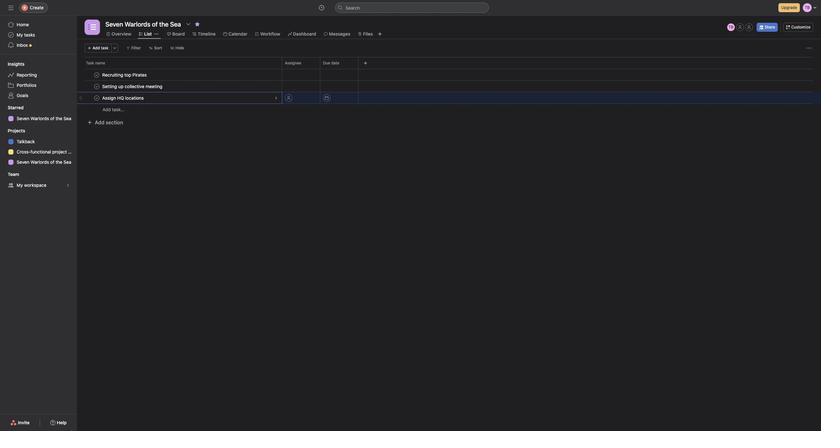 Task type: locate. For each thing, give the bounding box(es) containing it.
add section button
[[85, 117, 126, 128]]

2 completed checkbox from the top
[[93, 83, 101, 90]]

add tab image
[[378, 31, 383, 37]]

add task…
[[103, 107, 124, 112]]

add left 'task'
[[93, 46, 100, 50]]

create button
[[19, 3, 48, 13]]

2 vertical spatial add
[[95, 120, 104, 125]]

more actions image
[[807, 46, 812, 51]]

1 vertical spatial add
[[103, 107, 111, 112]]

the for seven warlords of the sea link in the 'starred' element
[[56, 116, 62, 121]]

seven inside projects element
[[17, 159, 29, 165]]

recruiting top pirates cell
[[77, 69, 283, 81]]

1 seven warlords of the sea link from the top
[[4, 114, 73, 124]]

Search tasks, projects, and more text field
[[335, 3, 489, 13]]

seven down cross- in the left of the page
[[17, 159, 29, 165]]

completed checkbox inside setting up collective meeting cell
[[93, 83, 101, 90]]

my left the tasks
[[17, 32, 23, 38]]

1 vertical spatial sea
[[64, 159, 71, 165]]

1 seven warlords of the sea from the top
[[17, 116, 71, 121]]

section
[[106, 120, 123, 125]]

the
[[56, 116, 62, 121], [56, 159, 62, 165]]

insights element
[[0, 58, 77, 102]]

more actions image
[[113, 46, 117, 50]]

share
[[765, 25, 776, 30]]

hide
[[176, 46, 184, 50]]

1 sea from the top
[[64, 116, 71, 121]]

cross-
[[17, 149, 31, 155]]

add
[[93, 46, 100, 50], [103, 107, 111, 112], [95, 120, 104, 125]]

inbox
[[17, 42, 28, 48]]

0 vertical spatial seven warlords of the sea
[[17, 116, 71, 121]]

add for add section
[[95, 120, 104, 125]]

of down "goals" link
[[50, 116, 54, 121]]

workflow link
[[255, 30, 280, 38]]

1 vertical spatial the
[[56, 159, 62, 165]]

1 vertical spatial seven
[[17, 159, 29, 165]]

completed image
[[93, 83, 101, 90], [93, 94, 101, 102]]

2 of from the top
[[50, 159, 54, 165]]

files
[[363, 31, 373, 37]]

0 vertical spatial seven warlords of the sea link
[[4, 114, 73, 124]]

completed image for "setting up collective meeting" text box
[[93, 83, 101, 90]]

completed checkbox for assign hq locations text box
[[93, 94, 101, 102]]

0 vertical spatial add
[[93, 46, 100, 50]]

2 sea from the top
[[64, 159, 71, 165]]

my tasks link
[[4, 30, 73, 40]]

sort
[[154, 46, 162, 50]]

workspace
[[24, 182, 46, 188]]

task…
[[112, 107, 124, 112]]

seven warlords of the sea inside 'starred' element
[[17, 116, 71, 121]]

warlords down cross-functional project plan 'link'
[[31, 159, 49, 165]]

the inside projects element
[[56, 159, 62, 165]]

seven warlords of the sea link
[[4, 114, 73, 124], [4, 157, 73, 167]]

add task… row
[[77, 104, 822, 115]]

assign hq locations cell
[[77, 92, 283, 104]]

tb
[[729, 25, 734, 30]]

warlords inside projects element
[[31, 159, 49, 165]]

2 seven warlords of the sea link from the top
[[4, 157, 73, 167]]

customize
[[792, 25, 811, 30]]

2 warlords from the top
[[31, 159, 49, 165]]

cross-functional project plan link
[[4, 147, 77, 157]]

2 seven warlords of the sea from the top
[[17, 159, 71, 165]]

setting up collective meeting cell
[[77, 80, 283, 92]]

global element
[[0, 16, 77, 54]]

0 vertical spatial completed checkbox
[[93, 71, 101, 79]]

timeline link
[[193, 30, 216, 38]]

completed image for assign hq locations text box
[[93, 94, 101, 102]]

add for add task…
[[103, 107, 111, 112]]

team button
[[0, 171, 19, 178]]

board
[[172, 31, 185, 37]]

0 vertical spatial of
[[50, 116, 54, 121]]

show options image
[[186, 21, 191, 27]]

sea
[[64, 116, 71, 121], [64, 159, 71, 165]]

help
[[57, 420, 67, 426]]

seven warlords of the sea
[[17, 116, 71, 121], [17, 159, 71, 165]]

1 vertical spatial warlords
[[31, 159, 49, 165]]

1 seven from the top
[[17, 116, 29, 121]]

calendar
[[229, 31, 248, 37]]

timeline
[[198, 31, 216, 37]]

row
[[77, 57, 822, 69], [85, 69, 814, 69], [77, 69, 822, 81], [77, 80, 822, 92], [77, 92, 822, 104]]

of
[[50, 116, 54, 121], [50, 159, 54, 165]]

upgrade button
[[779, 3, 801, 12]]

row containing task name
[[77, 57, 822, 69]]

talkback link
[[4, 137, 73, 147]]

overview link
[[106, 30, 131, 38]]

the down "goals" link
[[56, 116, 62, 121]]

reporting link
[[4, 70, 73, 80]]

None text field
[[104, 18, 183, 30]]

share button
[[757, 23, 779, 32]]

task name
[[86, 61, 105, 65]]

sea inside 'starred' element
[[64, 116, 71, 121]]

my down 'team'
[[17, 182, 23, 188]]

invite
[[18, 420, 30, 426]]

seven down starred at the top of the page
[[17, 116, 29, 121]]

warlords for seven warlords of the sea link inside projects element
[[31, 159, 49, 165]]

seven warlords of the sea link down functional
[[4, 157, 73, 167]]

of down cross-functional project plan
[[50, 159, 54, 165]]

dashboard
[[293, 31, 316, 37]]

1 vertical spatial completed image
[[93, 94, 101, 102]]

1 vertical spatial of
[[50, 159, 54, 165]]

0 vertical spatial sea
[[64, 116, 71, 121]]

Completed checkbox
[[93, 71, 101, 79], [93, 83, 101, 90], [93, 94, 101, 102]]

starred
[[8, 105, 24, 110]]

warlords
[[31, 116, 49, 121], [31, 159, 49, 165]]

1 vertical spatial completed checkbox
[[93, 83, 101, 90]]

my workspace
[[17, 182, 46, 188]]

messages link
[[324, 30, 351, 38]]

my inside 'teams' element
[[17, 182, 23, 188]]

history image
[[319, 5, 324, 10]]

see details, my workspace image
[[66, 183, 70, 187]]

0 vertical spatial seven
[[17, 116, 29, 121]]

projects button
[[0, 128, 25, 134]]

warlords inside 'starred' element
[[31, 116, 49, 121]]

1 completed checkbox from the top
[[93, 71, 101, 79]]

sea inside projects element
[[64, 159, 71, 165]]

home link
[[4, 20, 73, 30]]

2 completed image from the top
[[93, 94, 101, 102]]

list image
[[89, 23, 96, 31]]

add inside row
[[103, 107, 111, 112]]

insights
[[8, 61, 24, 67]]

completed image
[[93, 71, 101, 79]]

add left section
[[95, 120, 104, 125]]

1 vertical spatial my
[[17, 182, 23, 188]]

0 vertical spatial my
[[17, 32, 23, 38]]

seven inside 'starred' element
[[17, 116, 29, 121]]

1 the from the top
[[56, 116, 62, 121]]

sort button
[[146, 44, 165, 53]]

1 my from the top
[[17, 32, 23, 38]]

details image
[[274, 84, 278, 88]]

0 vertical spatial completed image
[[93, 83, 101, 90]]

portfolios link
[[4, 80, 73, 90]]

filter button
[[123, 44, 144, 53]]

warlords down "goals" link
[[31, 116, 49, 121]]

teams element
[[0, 169, 77, 192]]

1 of from the top
[[50, 116, 54, 121]]

completed checkbox for recruiting top pirates text field
[[93, 71, 101, 79]]

3 completed checkbox from the top
[[93, 94, 101, 102]]

add task
[[93, 46, 109, 50]]

sea for seven warlords of the sea link in the 'starred' element
[[64, 116, 71, 121]]

completed checkbox inside assign hq locations cell
[[93, 94, 101, 102]]

of inside 'starred' element
[[50, 116, 54, 121]]

dashboard link
[[288, 30, 316, 38]]

workflow
[[261, 31, 280, 37]]

my
[[17, 32, 23, 38], [17, 182, 23, 188]]

seven warlords of the sea link up talkback link
[[4, 114, 73, 124]]

2 my from the top
[[17, 182, 23, 188]]

2 the from the top
[[56, 159, 62, 165]]

board link
[[167, 30, 185, 38]]

completed checkbox inside recruiting top pirates cell
[[93, 71, 101, 79]]

my inside global element
[[17, 32, 23, 38]]

tb button
[[728, 23, 736, 31]]

the for seven warlords of the sea link inside projects element
[[56, 159, 62, 165]]

filter
[[131, 46, 141, 50]]

seven warlords of the sea down "goals" link
[[17, 116, 71, 121]]

1 completed image from the top
[[93, 83, 101, 90]]

the inside 'starred' element
[[56, 116, 62, 121]]

the down project on the left
[[56, 159, 62, 165]]

2 seven from the top
[[17, 159, 29, 165]]

seven warlords of the sea down cross-functional project plan
[[17, 159, 71, 165]]

starred element
[[0, 102, 77, 125]]

seven for seven warlords of the sea link inside projects element
[[17, 159, 29, 165]]

add left task…
[[103, 107, 111, 112]]

0 vertical spatial the
[[56, 116, 62, 121]]

1 warlords from the top
[[31, 116, 49, 121]]

of inside projects element
[[50, 159, 54, 165]]

functional
[[31, 149, 51, 155]]

1 vertical spatial seven warlords of the sea link
[[4, 157, 73, 167]]

portfolios
[[17, 82, 36, 88]]

0 vertical spatial warlords
[[31, 116, 49, 121]]

2 vertical spatial completed checkbox
[[93, 94, 101, 102]]

add task… button
[[103, 106, 124, 113]]

talkback
[[17, 139, 35, 144]]

projects
[[8, 128, 25, 133]]

tab actions image
[[155, 32, 158, 36]]

seven warlords of the sea inside projects element
[[17, 159, 71, 165]]

seven
[[17, 116, 29, 121], [17, 159, 29, 165]]

1 vertical spatial seven warlords of the sea
[[17, 159, 71, 165]]

details image
[[274, 96, 278, 100]]

completed image inside setting up collective meeting cell
[[93, 83, 101, 90]]



Task type: describe. For each thing, give the bounding box(es) containing it.
my workspace link
[[4, 180, 73, 190]]

my for my workspace
[[17, 182, 23, 188]]

invite button
[[6, 417, 34, 429]]

help button
[[46, 417, 71, 429]]

overview
[[112, 31, 131, 37]]

my tasks
[[17, 32, 35, 38]]

team
[[8, 172, 19, 177]]

insights button
[[0, 61, 24, 67]]

add task button
[[85, 44, 111, 53]]

seven warlords of the sea link inside 'starred' element
[[4, 114, 73, 124]]

cross-functional project plan
[[17, 149, 77, 155]]

date
[[332, 61, 340, 65]]

due
[[323, 61, 330, 65]]

list
[[144, 31, 152, 37]]

goals link
[[4, 90, 73, 101]]

completed checkbox for "setting up collective meeting" text box
[[93, 83, 101, 90]]

create
[[30, 5, 44, 10]]

task
[[101, 46, 109, 50]]

sea for seven warlords of the sea link inside projects element
[[64, 159, 71, 165]]

assignee
[[285, 61, 302, 65]]

customize button
[[784, 23, 814, 32]]

remove from starred image
[[195, 21, 200, 27]]

Recruiting top Pirates text field
[[101, 72, 149, 78]]

header untitled section tree grid
[[77, 69, 822, 115]]

files link
[[358, 30, 373, 38]]

add field image
[[364, 61, 368, 65]]

task
[[86, 61, 94, 65]]

add section
[[95, 120, 123, 125]]

inbox link
[[4, 40, 73, 50]]

calendar link
[[223, 30, 248, 38]]

Assign HQ locations text field
[[101, 95, 146, 101]]

home
[[17, 22, 29, 27]]

seven for seven warlords of the sea link in the 'starred' element
[[17, 116, 29, 121]]

project
[[52, 149, 67, 155]]

of for seven warlords of the sea link in the 'starred' element
[[50, 116, 54, 121]]

my for my tasks
[[17, 32, 23, 38]]

seven warlords of the sea for seven warlords of the sea link in the 'starred' element
[[17, 116, 71, 121]]

starred button
[[0, 105, 24, 111]]

add for add task
[[93, 46, 100, 50]]

hide button
[[168, 44, 187, 53]]

seven warlords of the sea link inside projects element
[[4, 157, 73, 167]]

of for seven warlords of the sea link inside projects element
[[50, 159, 54, 165]]

upgrade
[[782, 5, 798, 10]]

due date
[[323, 61, 340, 65]]

seven warlords of the sea for seven warlords of the sea link inside projects element
[[17, 159, 71, 165]]

warlords for seven warlords of the sea link in the 'starred' element
[[31, 116, 49, 121]]

goals
[[17, 93, 28, 98]]

tasks
[[24, 32, 35, 38]]

Setting up collective meeting text field
[[101, 83, 164, 90]]

reporting
[[17, 72, 37, 78]]

hide sidebar image
[[8, 5, 13, 10]]

name
[[95, 61, 105, 65]]

messages
[[329, 31, 351, 37]]

list link
[[139, 30, 152, 38]]

plan
[[68, 149, 77, 155]]

projects element
[[0, 125, 77, 169]]



Task type: vqa. For each thing, say whether or not it's contained in the screenshot.
Task name text field for Mark complete option inside Looking for new HR rep cell
no



